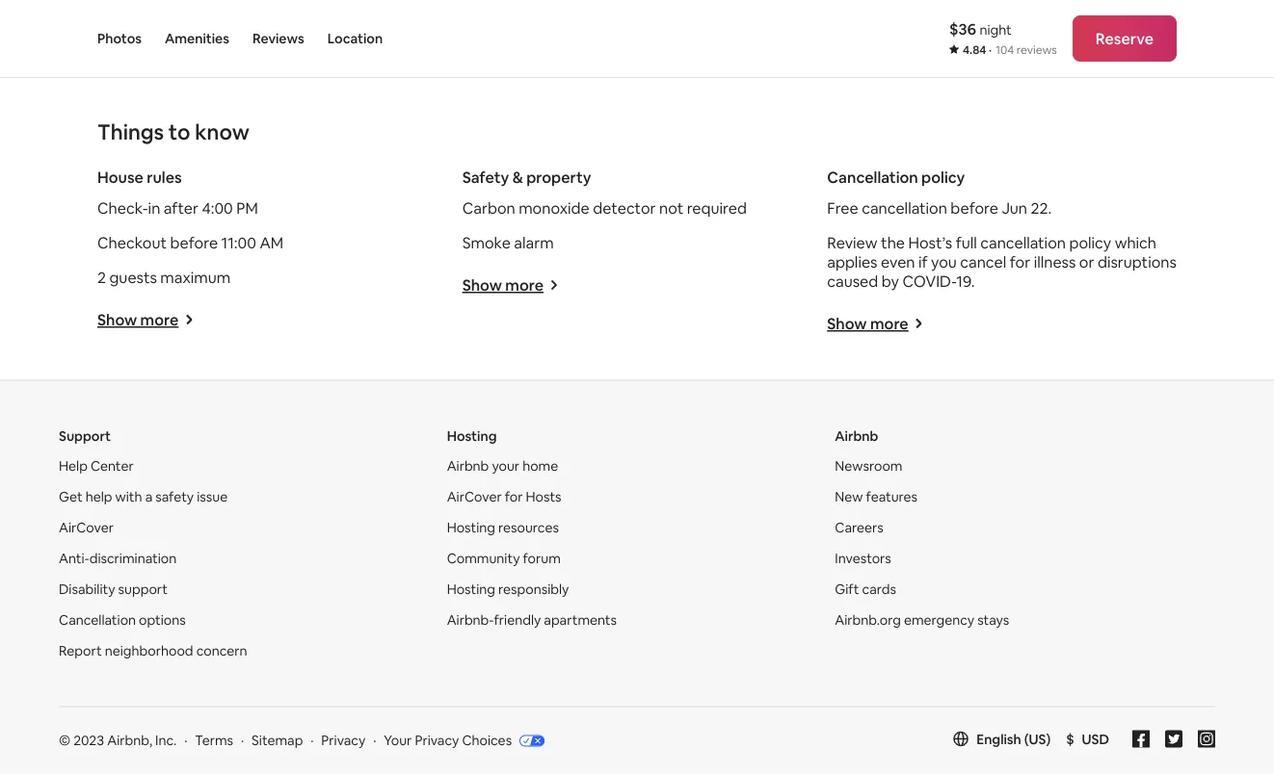 Task type: locate. For each thing, give the bounding box(es) containing it.
or
[[1079, 252, 1094, 272]]

4.84
[[963, 42, 986, 57]]

1 horizontal spatial more
[[505, 276, 544, 296]]

0 horizontal spatial airbnb
[[447, 458, 489, 476]]

safety
[[155, 489, 194, 506]]

reviews button
[[252, 0, 304, 77]]

before up maximum on the top
[[170, 233, 218, 253]]

0 horizontal spatial ·
[[184, 733, 187, 750]]

more down alarm
[[505, 276, 544, 296]]

reviews
[[1017, 42, 1057, 57]]

1 horizontal spatial show
[[462, 276, 502, 296]]

1 vertical spatial for
[[505, 489, 523, 506]]

0 horizontal spatial policy
[[921, 168, 965, 187]]

privacy right your
[[415, 733, 459, 750]]

1 vertical spatial policy
[[1069, 233, 1111, 253]]

aircover up anti-
[[59, 520, 114, 537]]

1 vertical spatial cancellation
[[59, 612, 136, 630]]

new features link
[[835, 489, 918, 506]]

0 vertical spatial ·
[[989, 42, 992, 57]]

hosting
[[447, 428, 497, 445], [447, 520, 495, 537], [447, 582, 495, 599]]

full
[[956, 233, 977, 253]]

show more button down 'smoke alarm'
[[462, 276, 559, 296]]

checkout before 11:00 am
[[97, 233, 283, 253]]

house
[[97, 168, 143, 187]]

show more button
[[462, 276, 559, 296], [97, 311, 194, 330], [827, 315, 924, 334]]

english
[[976, 731, 1021, 749]]

policy left which
[[1069, 233, 1111, 253]]

before up full
[[951, 198, 998, 218]]

aircover down airbnb your home
[[447, 489, 502, 506]]

aircover for aircover link
[[59, 520, 114, 537]]

show down caused
[[827, 315, 867, 334]]

show more down caused
[[827, 315, 908, 334]]

show more down 'smoke alarm'
[[462, 276, 544, 296]]

get
[[59, 489, 83, 506]]

friendly
[[494, 612, 541, 630]]

know
[[195, 118, 249, 146]]

cancellation down disability
[[59, 612, 136, 630]]

1 horizontal spatial aircover
[[447, 489, 502, 506]]

1 vertical spatial cancellation
[[980, 233, 1066, 253]]

2
[[97, 268, 106, 288]]

emergency
[[904, 612, 974, 630]]

1 horizontal spatial before
[[951, 198, 998, 218]]

1 horizontal spatial policy
[[1069, 233, 1111, 253]]

cancellation down cancellation policy
[[862, 198, 947, 218]]

am
[[260, 233, 283, 253]]

0 vertical spatial hosting
[[447, 428, 497, 445]]

navigate to twitter image
[[1165, 731, 1183, 749]]

show more button down guests
[[97, 311, 194, 330]]

review the host's full cancellation policy which applies even if you cancel for illness or disruptions caused by covid-19.
[[827, 233, 1177, 291]]

pm
[[236, 198, 258, 218]]

4:00
[[202, 198, 233, 218]]

show more for smoke alarm
[[462, 276, 544, 296]]

for left illness
[[1010, 252, 1030, 272]]

carbon
[[462, 198, 515, 218]]

gift cards link
[[835, 582, 896, 599]]

0 vertical spatial policy
[[921, 168, 965, 187]]

for left hosts
[[505, 489, 523, 506]]

1 vertical spatial ·
[[184, 733, 187, 750]]

·
[[989, 42, 992, 57], [184, 733, 187, 750]]

anti-discrimination
[[59, 551, 177, 568]]

with
[[115, 489, 142, 506]]

more for review the host's full cancellation policy which applies even if you cancel for illness or disruptions caused by covid-19.
[[870, 315, 908, 334]]

help center
[[59, 458, 134, 476]]

2 privacy from the left
[[415, 733, 459, 750]]

aircover for hosts link
[[447, 489, 561, 506]]

concern
[[196, 643, 247, 661]]

0 horizontal spatial privacy
[[321, 733, 366, 750]]

more down 2 guests maximum in the top left of the page
[[140, 311, 179, 330]]

hosting up airbnb-
[[447, 582, 495, 599]]

hosting for hosting
[[447, 428, 497, 445]]

0 horizontal spatial aircover
[[59, 520, 114, 537]]

help center link
[[59, 458, 134, 476]]

center
[[91, 458, 134, 476]]

airbnb-friendly apartments
[[447, 612, 617, 630]]

your privacy choices link
[[384, 733, 545, 752]]

1 hosting from the top
[[447, 428, 497, 445]]

help
[[86, 489, 112, 506]]

report neighborhood concern link
[[59, 643, 247, 661]]

1 horizontal spatial show more button
[[462, 276, 559, 296]]

2 hosting from the top
[[447, 520, 495, 537]]

0 horizontal spatial cancellation
[[862, 198, 947, 218]]

cancellation inside review the host's full cancellation policy which applies even if you cancel for illness or disruptions caused by covid-19.
[[980, 233, 1066, 253]]

· right "inc."
[[184, 733, 187, 750]]

©
[[59, 733, 70, 750]]

not
[[659, 198, 683, 218]]

show down 2
[[97, 311, 137, 330]]

things
[[97, 118, 164, 146]]

show more button down the by in the top of the page
[[827, 315, 924, 334]]

support
[[118, 582, 168, 599]]

0 vertical spatial for
[[1010, 252, 1030, 272]]

1 vertical spatial airbnb
[[447, 458, 489, 476]]

choices
[[462, 733, 512, 750]]

1 horizontal spatial show more
[[462, 276, 544, 296]]

0 vertical spatial aircover
[[447, 489, 502, 506]]

english (us)
[[976, 731, 1051, 749]]

0 horizontal spatial cancellation
[[59, 612, 136, 630]]

disability support link
[[59, 582, 168, 599]]

guests
[[109, 268, 157, 288]]

0 vertical spatial cancellation
[[827, 168, 918, 187]]

cancellation for cancellation options
[[59, 612, 136, 630]]

for inside review the host's full cancellation policy which applies even if you cancel for illness or disruptions caused by covid-19.
[[1010, 252, 1030, 272]]

privacy
[[321, 733, 366, 750], [415, 733, 459, 750]]

english (us) button
[[953, 731, 1051, 749]]

features
[[866, 489, 918, 506]]

1 vertical spatial aircover
[[59, 520, 114, 537]]

show
[[462, 276, 502, 296], [97, 311, 137, 330], [827, 315, 867, 334]]

airbnb.org emergency stays link
[[835, 612, 1009, 630]]

2 horizontal spatial show more button
[[827, 315, 924, 334]]

2 horizontal spatial more
[[870, 315, 908, 334]]

cancellation up free
[[827, 168, 918, 187]]

investors link
[[835, 551, 891, 568]]

check-in after 4:00 pm
[[97, 198, 258, 218]]

privacy left your
[[321, 733, 366, 750]]

0 horizontal spatial before
[[170, 233, 218, 253]]

airbnb left your
[[447, 458, 489, 476]]

2 horizontal spatial show more
[[827, 315, 908, 334]]

airbnb up newsroom link
[[835, 428, 878, 445]]

community forum
[[447, 551, 561, 568]]

which
[[1115, 233, 1157, 253]]

$ usd
[[1066, 731, 1109, 749]]

new
[[835, 489, 863, 506]]

anti-
[[59, 551, 89, 568]]

report
[[59, 643, 102, 661]]

1 horizontal spatial privacy
[[415, 733, 459, 750]]

cancellation policy
[[827, 168, 965, 187]]

2 vertical spatial hosting
[[447, 582, 495, 599]]

0 vertical spatial airbnb
[[835, 428, 878, 445]]

disruptions
[[1098, 252, 1177, 272]]

hosting for hosting responsibly
[[447, 582, 495, 599]]

free
[[827, 198, 858, 218]]

report neighborhood concern
[[59, 643, 247, 661]]

0 horizontal spatial show more
[[97, 311, 179, 330]]

3 hosting from the top
[[447, 582, 495, 599]]

1 horizontal spatial for
[[1010, 252, 1030, 272]]

· left 104
[[989, 42, 992, 57]]

2023
[[73, 733, 104, 750]]

terms link
[[195, 733, 233, 750]]

1 vertical spatial hosting
[[447, 520, 495, 537]]

support
[[59, 428, 111, 445]]

for
[[1010, 252, 1030, 272], [505, 489, 523, 506]]

get help with a safety issue link
[[59, 489, 228, 506]]

policy up free cancellation before jun 22.
[[921, 168, 965, 187]]

1 horizontal spatial airbnb
[[835, 428, 878, 445]]

1 privacy from the left
[[321, 733, 366, 750]]

gift
[[835, 582, 859, 599]]

hosting resources link
[[447, 520, 559, 537]]

1 horizontal spatial cancellation
[[980, 233, 1066, 253]]

show down smoke
[[462, 276, 502, 296]]

show more down guests
[[97, 311, 179, 330]]

2 horizontal spatial show
[[827, 315, 867, 334]]

1 horizontal spatial cancellation
[[827, 168, 918, 187]]

night
[[980, 21, 1012, 38]]

cancellation down jun
[[980, 233, 1066, 253]]

hosting up airbnb your home link in the left of the page
[[447, 428, 497, 445]]

cancellation
[[862, 198, 947, 218], [980, 233, 1066, 253]]

hosting up community
[[447, 520, 495, 537]]

sitemap link
[[252, 733, 303, 750]]

detector
[[593, 198, 656, 218]]

more down the by in the top of the page
[[870, 315, 908, 334]]

responsibly
[[498, 582, 569, 599]]



Task type: vqa. For each thing, say whether or not it's contained in the screenshot.
cancellation
yes



Task type: describe. For each thing, give the bounding box(es) containing it.
the
[[881, 233, 905, 253]]

covid-
[[902, 272, 956, 291]]

get help with a safety issue
[[59, 489, 228, 506]]

airbnb your home
[[447, 458, 558, 476]]

disability
[[59, 582, 115, 599]]

hosting responsibly
[[447, 582, 569, 599]]

photos button
[[97, 0, 142, 77]]

privacy link
[[321, 733, 366, 750]]

community
[[447, 551, 520, 568]]

investors
[[835, 551, 891, 568]]

show more for review the host's full cancellation policy which applies even if you cancel for illness or disruptions caused by covid-19.
[[827, 315, 908, 334]]

cancellation for cancellation policy
[[827, 168, 918, 187]]

in
[[148, 198, 160, 218]]

show more button for smoke alarm
[[462, 276, 559, 296]]

your
[[384, 733, 412, 750]]

location button
[[327, 0, 383, 77]]

reserve button
[[1072, 15, 1177, 62]]

sitemap
[[252, 733, 303, 750]]

help
[[59, 458, 88, 476]]

airbnb your home link
[[447, 458, 558, 476]]

careers link
[[835, 520, 884, 537]]

22.
[[1031, 198, 1052, 218]]

$36
[[949, 19, 976, 39]]

1 horizontal spatial ·
[[989, 42, 992, 57]]

safety & property
[[462, 168, 591, 187]]

free cancellation before jun 22.
[[827, 198, 1052, 218]]

maximum
[[160, 268, 231, 288]]

© 2023 airbnb, inc.
[[59, 733, 177, 750]]

aircover for hosts
[[447, 489, 561, 506]]

cancellation options
[[59, 612, 186, 630]]

0 horizontal spatial for
[[505, 489, 523, 506]]

&
[[512, 168, 523, 187]]

amenities
[[165, 30, 229, 47]]

things to know
[[97, 118, 249, 146]]

a
[[145, 489, 152, 506]]

2 guests maximum
[[97, 268, 231, 288]]

0 horizontal spatial show
[[97, 311, 137, 330]]

illness
[[1034, 252, 1076, 272]]

airbnb,
[[107, 733, 152, 750]]

community forum link
[[447, 551, 561, 568]]

hosting responsibly link
[[447, 582, 569, 599]]

host's
[[908, 233, 952, 253]]

safety
[[462, 168, 509, 187]]

alarm
[[514, 233, 554, 253]]

airbnb.org
[[835, 612, 901, 630]]

0 horizontal spatial show more button
[[97, 311, 194, 330]]

applies
[[827, 252, 877, 272]]

forum
[[523, 551, 561, 568]]

checkout
[[97, 233, 167, 253]]

anti-discrimination link
[[59, 551, 177, 568]]

airbnb-
[[447, 612, 494, 630]]

newsroom link
[[835, 458, 903, 476]]

104
[[996, 42, 1014, 57]]

airbnb.org emergency stays
[[835, 612, 1009, 630]]

navigate to facebook image
[[1132, 731, 1150, 749]]

11:00
[[221, 233, 256, 253]]

discrimination
[[89, 551, 177, 568]]

show more button for review the host's full cancellation policy which applies even if you cancel for illness or disruptions caused by covid-19.
[[827, 315, 924, 334]]

aircover for aircover for hosts
[[447, 489, 502, 506]]

by
[[882, 272, 899, 291]]

to
[[168, 118, 190, 146]]

disability support
[[59, 582, 168, 599]]

usd
[[1082, 731, 1109, 749]]

required
[[687, 198, 747, 218]]

show for review the host's full cancellation policy which applies even if you cancel for illness or disruptions caused by covid-19.
[[827, 315, 867, 334]]

0 horizontal spatial more
[[140, 311, 179, 330]]

0 vertical spatial cancellation
[[862, 198, 947, 218]]

show for smoke alarm
[[462, 276, 502, 296]]

0 vertical spatial before
[[951, 198, 998, 218]]

reserve
[[1096, 28, 1154, 48]]

navigate to instagram image
[[1198, 731, 1215, 749]]

4.84 · 104 reviews
[[963, 42, 1057, 57]]

newsroom
[[835, 458, 903, 476]]

house rules
[[97, 168, 182, 187]]

after
[[164, 198, 198, 218]]

options
[[139, 612, 186, 630]]

cards
[[862, 582, 896, 599]]

1 vertical spatial before
[[170, 233, 218, 253]]

check-
[[97, 198, 148, 218]]

(us)
[[1024, 731, 1051, 749]]

reviews
[[252, 30, 304, 47]]

hosting for hosting resources
[[447, 520, 495, 537]]

carbon monoxide detector not required
[[462, 198, 747, 218]]

hosting resources
[[447, 520, 559, 537]]

property
[[526, 168, 591, 187]]

issue
[[197, 489, 228, 506]]

resources
[[498, 520, 559, 537]]

new features
[[835, 489, 918, 506]]

monoxide
[[519, 198, 590, 218]]

19.
[[956, 272, 975, 291]]

home
[[523, 458, 558, 476]]

airbnb for airbnb
[[835, 428, 878, 445]]

airbnb for airbnb your home
[[447, 458, 489, 476]]

policy inside review the host's full cancellation policy which applies even if you cancel for illness or disruptions caused by covid-19.
[[1069, 233, 1111, 253]]

caused
[[827, 272, 878, 291]]

more for smoke alarm
[[505, 276, 544, 296]]

apartments
[[544, 612, 617, 630]]



